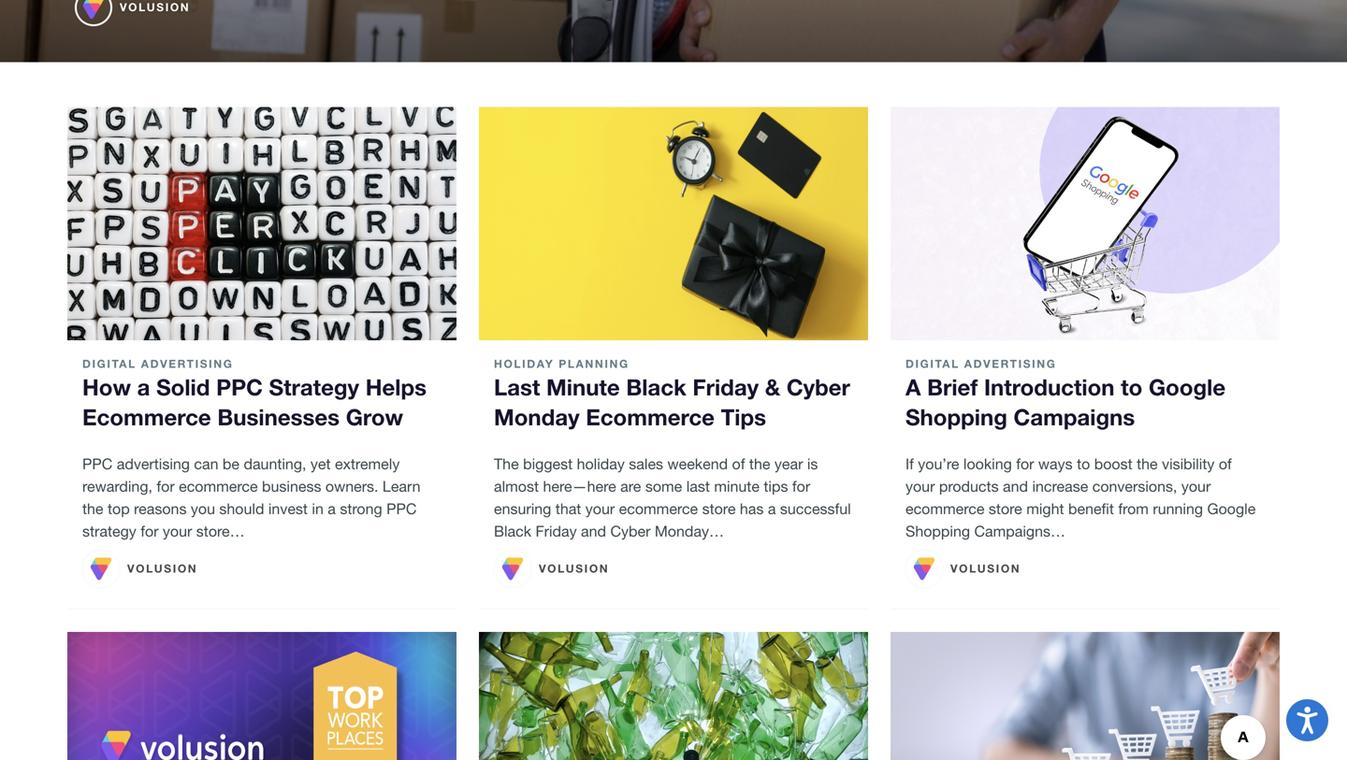 Task type: locate. For each thing, give the bounding box(es) containing it.
campaigns…
[[974, 523, 1066, 540]]

friday
[[693, 374, 759, 400], [536, 523, 577, 540]]

for left ways
[[1016, 455, 1034, 473]]

learn
[[383, 478, 421, 495]]

1 vertical spatial to
[[1077, 455, 1090, 473]]

1 horizontal spatial the
[[749, 455, 770, 473]]

holiday
[[494, 357, 554, 370]]

0 horizontal spatial black
[[494, 523, 531, 540]]

weekend
[[668, 455, 728, 473]]

the biggest holiday sales weekend of the year is almost here—here are some last minute tips for ensuring that your ecommerce store has a successful black friday and cyber monday…
[[494, 455, 851, 540]]

digital inside digital advertising how a solid ppc strategy helps ecommerce businesses grow
[[82, 357, 136, 370]]

to
[[1121, 374, 1143, 400], [1077, 455, 1090, 473]]

for
[[1016, 455, 1034, 473], [157, 478, 175, 495], [792, 478, 810, 495], [141, 523, 159, 540]]

1 horizontal spatial friday
[[693, 374, 759, 400]]

1 horizontal spatial ecommerce
[[619, 500, 698, 518]]

2 horizontal spatial ecommerce
[[906, 500, 985, 518]]

businesses
[[217, 404, 340, 430]]

your down the visibility
[[1182, 478, 1211, 495]]

store down minute
[[702, 500, 736, 518]]

solid
[[156, 374, 210, 400]]

friday up tips
[[693, 374, 759, 400]]

1 digital from the left
[[82, 357, 136, 370]]

shopping inside the digital advertising a brief introduction to google shopping campaigns
[[906, 404, 1007, 430]]

0 vertical spatial black
[[626, 374, 686, 400]]

ppc
[[216, 374, 263, 400], [82, 455, 113, 473], [387, 500, 417, 518]]

open accessibe: accessibility options, statement and help image
[[1297, 707, 1318, 735]]

0 horizontal spatial friday
[[536, 523, 577, 540]]

store inside if you're looking for ways to boost the visibility of your products and increase conversions, your ecommerce store might benefit from running google shopping campaigns…
[[989, 500, 1022, 518]]

tips
[[764, 478, 788, 495]]

digital advertising a brief introduction to google shopping campaigns
[[906, 357, 1226, 430]]

of inside if you're looking for ways to boost the visibility of your products and increase conversions, your ecommerce store might benefit from running google shopping campaigns…
[[1219, 455, 1232, 473]]

cyber inside holiday planning last minute black friday & cyber monday ecommerce tips
[[787, 374, 850, 400]]

1 ecommerce from the left
[[82, 404, 211, 430]]

2 shopping from the top
[[906, 523, 970, 540]]

1 vertical spatial friday
[[536, 523, 577, 540]]

2 vertical spatial ppc
[[387, 500, 417, 518]]

year
[[775, 455, 803, 473]]

ppc up rewarding,
[[82, 455, 113, 473]]

0 horizontal spatial of
[[732, 455, 745, 473]]

helps
[[366, 374, 427, 400]]

and
[[1003, 478, 1028, 495], [581, 523, 606, 540]]

the
[[494, 455, 519, 473]]

ecommerce down solid
[[82, 404, 211, 430]]

store
[[702, 500, 736, 518], [989, 500, 1022, 518]]

2 horizontal spatial the
[[1137, 455, 1158, 473]]

your down here—here
[[585, 500, 615, 518]]

a right has
[[768, 500, 776, 518]]

be
[[223, 455, 240, 473]]

sustainable ecommerce–what it is and why your business should adopt it image
[[479, 632, 868, 761]]

black inside holiday planning last minute black friday & cyber monday ecommerce tips
[[626, 374, 686, 400]]

strategy
[[269, 374, 359, 400]]

a right in
[[328, 500, 336, 518]]

looking
[[964, 455, 1012, 473]]

cyber right &
[[787, 374, 850, 400]]

almost
[[494, 478, 539, 495]]

1 of from the left
[[732, 455, 745, 473]]

minute
[[546, 374, 620, 400]]

0 horizontal spatial digital
[[82, 357, 136, 370]]

1 horizontal spatial digital
[[906, 357, 960, 370]]

1 vertical spatial ppc
[[82, 455, 113, 473]]

of right the visibility
[[1219, 455, 1232, 473]]

0 horizontal spatial cyber
[[610, 523, 651, 540]]

advertising up the "introduction"
[[964, 357, 1057, 370]]

1 horizontal spatial cyber
[[787, 374, 850, 400]]

ecommerce down some
[[619, 500, 698, 518]]

0 vertical spatial shopping
[[906, 404, 1007, 430]]

0 horizontal spatial to
[[1077, 455, 1090, 473]]

1 horizontal spatial advertising
[[964, 357, 1057, 370]]

shopping down brief
[[906, 404, 1007, 430]]

0 horizontal spatial a
[[137, 374, 150, 400]]

to inside the digital advertising a brief introduction to google shopping campaigns
[[1121, 374, 1143, 400]]

advertising for introduction
[[964, 357, 1057, 370]]

google right running
[[1207, 500, 1256, 518]]

advertising
[[141, 357, 233, 370], [964, 357, 1057, 370]]

advertising inside digital advertising how a solid ppc strategy helps ecommerce businesses grow
[[141, 357, 233, 370]]

digital for a
[[906, 357, 960, 370]]

0 horizontal spatial and
[[581, 523, 606, 540]]

the up conversions,
[[1137, 455, 1158, 473]]

running
[[1153, 500, 1203, 518]]

0 horizontal spatial ecommerce
[[179, 478, 258, 495]]

last minute black friday & cyber monday ecommerce tips image
[[479, 107, 868, 340]]

a
[[906, 374, 921, 400]]

ecommerce up sales at the bottom left of page
[[586, 404, 715, 430]]

1 store from the left
[[702, 500, 736, 518]]

1 vertical spatial google
[[1207, 500, 1256, 518]]

you
[[191, 500, 215, 518]]

you're
[[918, 455, 959, 473]]

digital up a
[[906, 357, 960, 370]]

digital up how
[[82, 357, 136, 370]]

0 vertical spatial friday
[[693, 374, 759, 400]]

cyber down are
[[610, 523, 651, 540]]

of inside the biggest holiday sales weekend of the year is almost here—here are some last minute tips for ensuring that your ecommerce store has a successful black friday and cyber monday…
[[732, 455, 745, 473]]

0 vertical spatial google
[[1149, 374, 1226, 400]]

2 horizontal spatial a
[[768, 500, 776, 518]]

1 horizontal spatial to
[[1121, 374, 1143, 400]]

1 shopping from the top
[[906, 404, 1007, 430]]

google
[[1149, 374, 1226, 400], [1207, 500, 1256, 518]]

1 vertical spatial shopping
[[906, 523, 970, 540]]

holiday
[[577, 455, 625, 473]]

for inside the biggest holiday sales weekend of the year is almost here—here are some last minute tips for ensuring that your ecommerce store has a successful black friday and cyber monday…
[[792, 478, 810, 495]]

how to leverage 2023 ecommerce trends in 2024 image
[[891, 632, 1280, 761]]

for down reasons
[[141, 523, 159, 540]]

austin american-statesmen awards volusion as a top workplace 2023 image
[[67, 632, 457, 761]]

1 horizontal spatial black
[[626, 374, 686, 400]]

is
[[807, 455, 818, 473]]

campaigns
[[1014, 404, 1135, 430]]

shopping
[[906, 404, 1007, 430], [906, 523, 970, 540]]

advertising inside the digital advertising a brief introduction to google shopping campaigns
[[964, 357, 1057, 370]]

ecommerce inside if you're looking for ways to boost the visibility of your products and increase conversions, your ecommerce store might benefit from running google shopping campaigns…
[[906, 500, 985, 518]]

black down ensuring
[[494, 523, 531, 540]]

of up minute
[[732, 455, 745, 473]]

ecommerce down products
[[906, 500, 985, 518]]

volusion link for a brief introduction to google shopping campaigns
[[906, 550, 1021, 588]]

strategy
[[82, 523, 136, 540]]

2 ecommerce from the left
[[586, 404, 715, 430]]

1 horizontal spatial and
[[1003, 478, 1028, 495]]

shopping down products
[[906, 523, 970, 540]]

1 horizontal spatial store
[[989, 500, 1022, 518]]

google inside the digital advertising a brief introduction to google shopping campaigns
[[1149, 374, 1226, 400]]

volusion for a brief introduction to google shopping campaigns
[[951, 562, 1021, 575]]

0 horizontal spatial store
[[702, 500, 736, 518]]

volusion for how a solid ppc strategy helps ecommerce businesses grow
[[127, 562, 198, 575]]

digital inside the digital advertising a brief introduction to google shopping campaigns
[[906, 357, 960, 370]]

a inside the biggest holiday sales weekend of the year is almost here—here are some last minute tips for ensuring that your ecommerce store has a successful black friday and cyber monday…
[[768, 500, 776, 518]]

of
[[732, 455, 745, 473], [1219, 455, 1232, 473]]

the inside if you're looking for ways to boost the visibility of your products and increase conversions, your ecommerce store might benefit from running google shopping campaigns…
[[1137, 455, 1158, 473]]

2 store from the left
[[989, 500, 1022, 518]]

0 vertical spatial ppc
[[216, 374, 263, 400]]

to right ways
[[1077, 455, 1090, 473]]

a right how
[[137, 374, 150, 400]]

daunting,
[[244, 455, 306, 473]]

to up campaigns
[[1121, 374, 1143, 400]]

and down "that"
[[581, 523, 606, 540]]

how
[[82, 374, 131, 400]]

2 horizontal spatial ppc
[[387, 500, 417, 518]]

volusion link
[[75, 0, 190, 26], [82, 550, 198, 588], [494, 550, 609, 588], [906, 550, 1021, 588]]

1 vertical spatial and
[[581, 523, 606, 540]]

black down planning
[[626, 374, 686, 400]]

volusion link for last minute black friday & cyber monday ecommerce tips
[[494, 550, 609, 588]]

ecommerce
[[179, 478, 258, 495], [619, 500, 698, 518], [906, 500, 985, 518]]

2 digital from the left
[[906, 357, 960, 370]]

your down reasons
[[163, 523, 192, 540]]

2 advertising from the left
[[964, 357, 1057, 370]]

ppc up businesses
[[216, 374, 263, 400]]

0 vertical spatial to
[[1121, 374, 1143, 400]]

to inside if you're looking for ways to boost the visibility of your products and increase conversions, your ecommerce store might benefit from running google shopping campaigns…
[[1077, 455, 1090, 473]]

that
[[556, 500, 581, 518]]

cyber
[[787, 374, 850, 400], [610, 523, 651, 540]]

for down is
[[792, 478, 810, 495]]

the inside the biggest holiday sales weekend of the year is almost here—here are some last minute tips for ensuring that your ecommerce store has a successful black friday and cyber monday…
[[749, 455, 770, 473]]

friday down "that"
[[536, 523, 577, 540]]

the
[[749, 455, 770, 473], [1137, 455, 1158, 473], [82, 500, 103, 518]]

1 horizontal spatial a
[[328, 500, 336, 518]]

google up the visibility
[[1149, 374, 1226, 400]]

ecommerce down can at bottom left
[[179, 478, 258, 495]]

google inside if you're looking for ways to boost the visibility of your products and increase conversions, your ecommerce store might benefit from running google shopping campaigns…
[[1207, 500, 1256, 518]]

extremely
[[335, 455, 400, 473]]

2 of from the left
[[1219, 455, 1232, 473]]

store…
[[196, 523, 245, 540]]

1 vertical spatial cyber
[[610, 523, 651, 540]]

advertising up solid
[[141, 357, 233, 370]]

ecommerce
[[82, 404, 211, 430], [586, 404, 715, 430]]

1 horizontal spatial ecommerce
[[586, 404, 715, 430]]

the up tips
[[749, 455, 770, 473]]

1 horizontal spatial ppc
[[216, 374, 263, 400]]

ppc down the "learn"
[[387, 500, 417, 518]]

volusion link for how a solid ppc strategy helps ecommerce businesses grow
[[82, 550, 198, 588]]

0 horizontal spatial the
[[82, 500, 103, 518]]

ecommerce inside the biggest holiday sales weekend of the year is almost here—here are some last minute tips for ensuring that your ecommerce store has a successful black friday and cyber monday…
[[619, 500, 698, 518]]

1 vertical spatial black
[[494, 523, 531, 540]]

the inside ppc advertising can be daunting, yet extremely rewarding, for ecommerce business owners. learn the top reasons you should invest in a strong ppc strategy for your store…
[[82, 500, 103, 518]]

ppc advertising can be daunting, yet extremely rewarding, for ecommerce business owners. learn the top reasons you should invest in a strong ppc strategy for your store…
[[82, 455, 421, 540]]

0 horizontal spatial advertising
[[141, 357, 233, 370]]

store up campaigns…
[[989, 500, 1022, 518]]

digital
[[82, 357, 136, 370], [906, 357, 960, 370]]

volusion
[[120, 0, 190, 13], [127, 562, 198, 575], [539, 562, 609, 575], [951, 562, 1021, 575]]

black
[[626, 374, 686, 400], [494, 523, 531, 540]]

and down looking at right
[[1003, 478, 1028, 495]]

0 vertical spatial and
[[1003, 478, 1028, 495]]

to for ways
[[1077, 455, 1090, 473]]

1 advertising from the left
[[141, 357, 233, 370]]

minute
[[714, 478, 760, 495]]

0 horizontal spatial ppc
[[82, 455, 113, 473]]

and inside if you're looking for ways to boost the visibility of your products and increase conversions, your ecommerce store might benefit from running google shopping campaigns…
[[1003, 478, 1028, 495]]

0 vertical spatial cyber
[[787, 374, 850, 400]]

a
[[137, 374, 150, 400], [328, 500, 336, 518], [768, 500, 776, 518]]

if
[[906, 455, 914, 473]]

products
[[939, 478, 999, 495]]

your
[[906, 478, 935, 495], [1182, 478, 1211, 495], [585, 500, 615, 518], [163, 523, 192, 540]]

the left top
[[82, 500, 103, 518]]

1 horizontal spatial of
[[1219, 455, 1232, 473]]

0 horizontal spatial ecommerce
[[82, 404, 211, 430]]



Task type: describe. For each thing, give the bounding box(es) containing it.
your down if
[[906, 478, 935, 495]]

if you're looking for ways to boost the visibility of your products and increase conversions, your ecommerce store might benefit from running google shopping campaigns…
[[906, 455, 1256, 540]]

advertising for solid
[[141, 357, 233, 370]]

black inside the biggest holiday sales weekend of the year is almost here—here are some last minute tips for ensuring that your ecommerce store has a successful black friday and cyber monday…
[[494, 523, 531, 540]]

advertising
[[117, 455, 190, 473]]

for up reasons
[[157, 478, 175, 495]]

introduction
[[984, 374, 1115, 400]]

a inside digital advertising how a solid ppc strategy helps ecommerce businesses grow
[[137, 374, 150, 400]]

how a solid ppc strategy helps ecommerce businesses grow image
[[67, 107, 457, 340]]

volusion for last minute black friday & cyber monday ecommerce tips
[[539, 562, 609, 575]]

successful
[[780, 500, 851, 518]]

sales
[[629, 455, 663, 473]]

in
[[312, 500, 324, 518]]

ecommerce inside holiday planning last minute black friday & cyber monday ecommerce tips
[[586, 404, 715, 430]]

has
[[740, 500, 764, 518]]

planning
[[559, 357, 629, 370]]

friday inside holiday planning last minute black friday & cyber monday ecommerce tips
[[693, 374, 759, 400]]

monday…
[[655, 523, 724, 540]]

increase
[[1032, 478, 1088, 495]]

owners.
[[325, 478, 378, 495]]

business
[[262, 478, 321, 495]]

last
[[494, 374, 540, 400]]

biggest
[[523, 455, 573, 473]]

should
[[219, 500, 264, 518]]

are
[[620, 478, 641, 495]]

reasons
[[134, 500, 187, 518]]

might
[[1027, 500, 1064, 518]]

grow
[[346, 404, 403, 430]]

top
[[108, 500, 130, 518]]

cyber inside the biggest holiday sales weekend of the year is almost here—here are some last minute tips for ensuring that your ecommerce store has a successful black friday and cyber monday…
[[610, 523, 651, 540]]

digital for how
[[82, 357, 136, 370]]

a brief introduction to google shopping campaigns image
[[891, 107, 1280, 340]]

ensuring
[[494, 500, 551, 518]]

can
[[194, 455, 218, 473]]

ecommerce inside ppc advertising can be daunting, yet extremely rewarding, for ecommerce business owners. learn the top reasons you should invest in a strong ppc strategy for your store…
[[179, 478, 258, 495]]

ways
[[1038, 455, 1073, 473]]

invest
[[268, 500, 308, 518]]

ecommerce inside digital advertising how a solid ppc strategy helps ecommerce businesses grow
[[82, 404, 211, 430]]

to for introduction
[[1121, 374, 1143, 400]]

visibility
[[1162, 455, 1215, 473]]

some
[[645, 478, 682, 495]]

monday
[[494, 404, 580, 430]]

and inside the biggest holiday sales weekend of the year is almost here—here are some last minute tips for ensuring that your ecommerce store has a successful black friday and cyber monday…
[[581, 523, 606, 540]]

ppc inside digital advertising how a solid ppc strategy helps ecommerce businesses grow
[[216, 374, 263, 400]]

shopping inside if you're looking for ways to boost the visibility of your products and increase conversions, your ecommerce store might benefit from running google shopping campaigns…
[[906, 523, 970, 540]]

benefit
[[1068, 500, 1114, 518]]

strong
[[340, 500, 382, 518]]

&
[[765, 374, 780, 400]]

a inside ppc advertising can be daunting, yet extremely rewarding, for ecommerce business owners. learn the top reasons you should invest in a strong ppc strategy for your store…
[[328, 500, 336, 518]]

last
[[686, 478, 710, 495]]

holiday planning last minute black friday & cyber monday ecommerce tips
[[494, 357, 850, 430]]

store inside the biggest holiday sales weekend of the year is almost here—here are some last minute tips for ensuring that your ecommerce store has a successful black friday and cyber monday…
[[702, 500, 736, 518]]

your inside the biggest holiday sales weekend of the year is almost here—here are some last minute tips for ensuring that your ecommerce store has a successful black friday and cyber monday…
[[585, 500, 615, 518]]

for inside if you're looking for ways to boost the visibility of your products and increase conversions, your ecommerce store might benefit from running google shopping campaigns…
[[1016, 455, 1034, 473]]

yet
[[311, 455, 331, 473]]

friday inside the biggest holiday sales weekend of the year is almost here—here are some last minute tips for ensuring that your ecommerce store has a successful black friday and cyber monday…
[[536, 523, 577, 540]]

tips
[[721, 404, 766, 430]]

brief
[[927, 374, 978, 400]]

boost
[[1094, 455, 1133, 473]]

digital advertising how a solid ppc strategy helps ecommerce businesses grow
[[82, 357, 427, 430]]

rewarding,
[[82, 478, 152, 495]]

here—here
[[543, 478, 616, 495]]

from
[[1118, 500, 1149, 518]]

conversions,
[[1093, 478, 1177, 495]]

your inside ppc advertising can be daunting, yet extremely rewarding, for ecommerce business owners. learn the top reasons you should invest in a strong ppc strategy for your store…
[[163, 523, 192, 540]]



Task type: vqa. For each thing, say whether or not it's contained in the screenshot.
right of
yes



